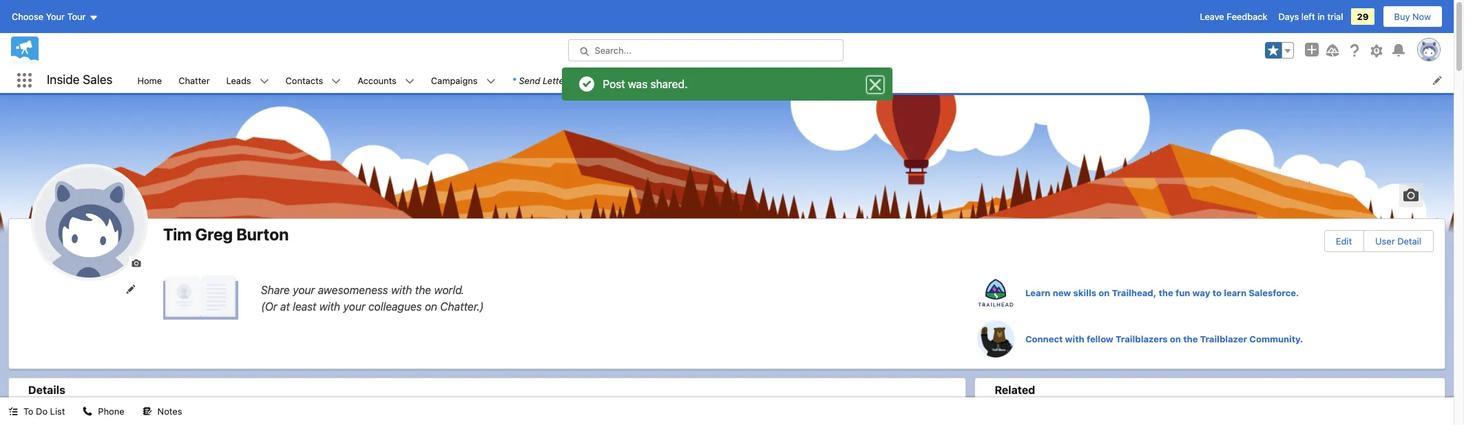 Task type: locate. For each thing, give the bounding box(es) containing it.
* tim burton
[[781, 75, 834, 86]]

text default image right campaigns
[[486, 76, 496, 86]]

0 vertical spatial your
[[293, 283, 315, 296]]

text default image inside the leads list item
[[259, 76, 269, 86]]

share
[[261, 283, 290, 296]]

0 horizontal spatial with
[[319, 300, 340, 312]]

colleagues
[[369, 300, 422, 312]]

search...
[[595, 45, 632, 56]]

buy now button
[[1383, 6, 1443, 28]]

home
[[137, 75, 162, 86]]

inside
[[47, 73, 80, 87]]

edit button
[[1325, 231, 1363, 251]]

list
[[129, 68, 1454, 93]]

text default image inside accounts list item
[[405, 76, 415, 86]]

0 vertical spatial burton
[[806, 75, 834, 86]]

chatter
[[179, 75, 210, 86]]

* for * send letter
[[512, 75, 516, 86]]

related link
[[984, 384, 1047, 400]]

1 horizontal spatial on
[[1099, 287, 1110, 298]]

0 horizontal spatial the
[[415, 283, 431, 296]]

notes
[[158, 406, 182, 417]]

text default image left to
[[8, 407, 18, 416]]

2 vertical spatial with
[[1065, 333, 1085, 344]]

on right trailblazers
[[1170, 333, 1181, 344]]

burton inside list item
[[806, 75, 834, 86]]

awesomeness
[[318, 283, 388, 296]]

1 vertical spatial tim
[[163, 225, 192, 244]]

0 horizontal spatial on
[[425, 300, 438, 312]]

days left in trial
[[1279, 11, 1344, 22]]

greg
[[195, 225, 233, 244]]

with up colleagues
[[391, 283, 412, 296]]

burton for tim greg burton
[[236, 225, 289, 244]]

text default image right contacts
[[332, 76, 341, 86]]

details
[[28, 384, 65, 396]]

letter
[[543, 75, 568, 86]]

the
[[415, 283, 431, 296], [1159, 287, 1174, 298], [1184, 333, 1198, 344]]

text default image
[[592, 76, 601, 85], [332, 76, 341, 86], [8, 407, 18, 416], [142, 407, 152, 416]]

* for * tim burton
[[781, 75, 785, 86]]

with left fellow
[[1065, 333, 1085, 344]]

tim greg burton
[[163, 225, 289, 244]]

text default image left notes
[[142, 407, 152, 416]]

your
[[293, 283, 315, 296], [343, 300, 366, 312]]

2 * from the left
[[616, 75, 620, 86]]

1 horizontal spatial *
[[616, 75, 620, 86]]

phone button
[[75, 398, 133, 425]]

* right (sample)
[[781, 75, 785, 86]]

user
[[1376, 236, 1395, 247]]

on right skills on the bottom
[[1099, 287, 1110, 298]]

3 * from the left
[[781, 75, 785, 86]]

trailblazers
[[1116, 333, 1168, 344]]

text default image right * tim burton
[[858, 76, 868, 85]]

1 horizontal spatial burton
[[806, 75, 834, 86]]

1 vertical spatial burton
[[236, 225, 289, 244]]

text default image right "accounts"
[[405, 76, 415, 86]]

with
[[391, 283, 412, 296], [319, 300, 340, 312], [1065, 333, 1085, 344]]

0 horizontal spatial *
[[512, 75, 516, 86]]

* send letter
[[512, 75, 568, 86]]

fun
[[1176, 287, 1191, 298]]

choose your tour button
[[11, 6, 99, 28]]

*
[[512, 75, 516, 86], [616, 75, 620, 86], [781, 75, 785, 86]]

29
[[1357, 11, 1369, 22]]

0 vertical spatial on
[[1099, 287, 1110, 298]]

1 horizontal spatial tim
[[788, 75, 803, 86]]

shared.
[[651, 78, 688, 90]]

with right 'least'
[[319, 300, 340, 312]]

accounts list item
[[349, 68, 423, 93]]

0 horizontal spatial your
[[293, 283, 315, 296]]

choose your tour
[[12, 11, 86, 22]]

* left send
[[512, 75, 516, 86]]

1 horizontal spatial the
[[1159, 287, 1174, 298]]

success alert dialog
[[562, 68, 892, 101]]

chatter link
[[170, 68, 218, 93]]

2 horizontal spatial the
[[1184, 333, 1198, 344]]

tab panel
[[984, 407, 1437, 425]]

1 list item from the left
[[504, 68, 607, 93]]

home link
[[129, 68, 170, 93]]

the left fun
[[1159, 287, 1174, 298]]

on inside share your awesomeness with the world. (or at least with your colleagues on chatter.)
[[425, 300, 438, 312]]

0 horizontal spatial tim
[[163, 225, 192, 244]]

text default image right leads
[[259, 76, 269, 86]]

the left trailblazer
[[1184, 333, 1198, 344]]

* left call
[[616, 75, 620, 86]]

to
[[1213, 287, 1222, 298]]

tim left greg
[[163, 225, 192, 244]]

to do list
[[23, 406, 65, 417]]

phone
[[98, 406, 124, 417]]

text default image inside "phone" button
[[83, 407, 93, 416]]

notes button
[[134, 398, 190, 425]]

burton
[[806, 75, 834, 86], [236, 225, 289, 244]]

text default image left post
[[592, 76, 601, 85]]

text default image
[[757, 76, 767, 85], [858, 76, 868, 85], [259, 76, 269, 86], [405, 76, 415, 86], [486, 76, 496, 86], [83, 407, 93, 416]]

to
[[23, 406, 33, 417]]

1 horizontal spatial with
[[391, 283, 412, 296]]

leads list item
[[218, 68, 277, 93]]

chatter.)
[[440, 300, 484, 312]]

tim right (sample)
[[788, 75, 803, 86]]

way
[[1193, 287, 1211, 298]]

2 horizontal spatial on
[[1170, 333, 1181, 344]]

2 list item from the left
[[607, 68, 773, 93]]

on down world.
[[425, 300, 438, 312]]

0 horizontal spatial burton
[[236, 225, 289, 244]]

text default image inside notes 'button'
[[142, 407, 152, 416]]

learn
[[1224, 287, 1247, 298]]

1 vertical spatial your
[[343, 300, 366, 312]]

least
[[293, 300, 317, 312]]

detail
[[1398, 236, 1422, 247]]

1 vertical spatial on
[[425, 300, 438, 312]]

your
[[46, 11, 65, 22]]

list item
[[504, 68, 607, 93], [607, 68, 773, 93], [773, 68, 874, 93]]

0 vertical spatial tim
[[788, 75, 803, 86]]

text default image inside campaigns list item
[[486, 76, 496, 86]]

do
[[36, 406, 48, 417]]

edit about me image
[[163, 276, 239, 320]]

contacts
[[286, 75, 323, 86]]

learn new skills on trailhead, the fun way to learn salesforce. link
[[978, 274, 1445, 311]]

text default image left phone
[[83, 407, 93, 416]]

on
[[1099, 287, 1110, 298], [425, 300, 438, 312], [1170, 333, 1181, 344]]

your up 'least'
[[293, 283, 315, 296]]

your down awesomeness
[[343, 300, 366, 312]]

now
[[1413, 11, 1432, 22]]

2 horizontal spatial *
[[781, 75, 785, 86]]

1 * from the left
[[512, 75, 516, 86]]

leave
[[1200, 11, 1225, 22]]

(or
[[261, 300, 277, 312]]

the left world.
[[415, 283, 431, 296]]

2 horizontal spatial with
[[1065, 333, 1085, 344]]

group
[[1266, 42, 1294, 59]]

with inside connect with fellow trailblazers on the trailblazer community. link
[[1065, 333, 1085, 344]]

fellow
[[1087, 333, 1114, 344]]



Task type: describe. For each thing, give the bounding box(es) containing it.
was
[[628, 78, 648, 90]]

contacts link
[[277, 68, 332, 93]]

3 list item from the left
[[773, 68, 874, 93]]

1 vertical spatial with
[[319, 300, 340, 312]]

search... button
[[568, 39, 844, 61]]

accounts link
[[349, 68, 405, 93]]

related
[[995, 384, 1036, 396]]

the for connect
[[1184, 333, 1198, 344]]

sales
[[83, 73, 113, 87]]

accounts
[[358, 75, 397, 86]]

new
[[1053, 287, 1071, 298]]

list containing home
[[129, 68, 1454, 93]]

days
[[1279, 11, 1299, 22]]

salesforce.
[[1249, 287, 1300, 298]]

learn new skills on trailhead, the fun way to learn salesforce.
[[1026, 287, 1300, 298]]

user detail
[[1376, 236, 1422, 247]]

buy
[[1395, 11, 1411, 22]]

text default image inside contacts list item
[[332, 76, 341, 86]]

inside sales
[[47, 73, 113, 87]]

leads link
[[218, 68, 259, 93]]

connect with fellow trailblazers on the trailblazer community. link
[[978, 320, 1445, 358]]

the inside share your awesomeness with the world. (or at least with your colleagues on chatter.)
[[415, 283, 431, 296]]

tour
[[67, 11, 86, 22]]

send
[[519, 75, 540, 86]]

skills
[[1074, 287, 1097, 298]]

call
[[623, 75, 638, 86]]

leave feedback
[[1200, 11, 1268, 22]]

* call maria tomorrow (sample)
[[616, 75, 746, 86]]

campaigns
[[431, 75, 478, 86]]

to do list button
[[0, 398, 73, 425]]

campaigns link
[[423, 68, 486, 93]]

feedback
[[1227, 11, 1268, 22]]

connect
[[1026, 333, 1063, 344]]

2 vertical spatial on
[[1170, 333, 1181, 344]]

world.
[[434, 283, 465, 296]]

left
[[1302, 11, 1316, 22]]

learn
[[1026, 287, 1051, 298]]

(sample)
[[709, 75, 746, 86]]

list
[[50, 406, 65, 417]]

the for learn
[[1159, 287, 1174, 298]]

trailblazer
[[1201, 333, 1248, 344]]

post
[[603, 78, 625, 90]]

burton for * tim burton
[[806, 75, 834, 86]]

contacts list item
[[277, 68, 349, 93]]

leave feedback link
[[1200, 11, 1268, 22]]

at
[[280, 300, 290, 312]]

campaigns list item
[[423, 68, 504, 93]]

share your awesomeness with the world. (or at least with your colleagues on chatter.)
[[261, 283, 484, 312]]

maria
[[641, 75, 664, 86]]

user detail button
[[1365, 231, 1433, 251]]

* for * call maria tomorrow (sample)
[[616, 75, 620, 86]]

community.
[[1250, 333, 1304, 344]]

trailhead,
[[1112, 287, 1157, 298]]

trial
[[1328, 11, 1344, 22]]

edit
[[1336, 236, 1352, 247]]

leads
[[226, 75, 251, 86]]

0 vertical spatial with
[[391, 283, 412, 296]]

tomorrow
[[666, 75, 706, 86]]

1 horizontal spatial your
[[343, 300, 366, 312]]

details link
[[17, 384, 76, 400]]

choose
[[12, 11, 43, 22]]

in
[[1318, 11, 1325, 22]]

post was shared.
[[603, 78, 688, 90]]

buy now
[[1395, 11, 1432, 22]]

text default image right (sample)
[[757, 76, 767, 85]]

text default image inside to do list button
[[8, 407, 18, 416]]

connect with fellow trailblazers on the trailblazer community.
[[1026, 333, 1304, 344]]



Task type: vqa. For each thing, say whether or not it's contained in the screenshot.
"contacts"
yes



